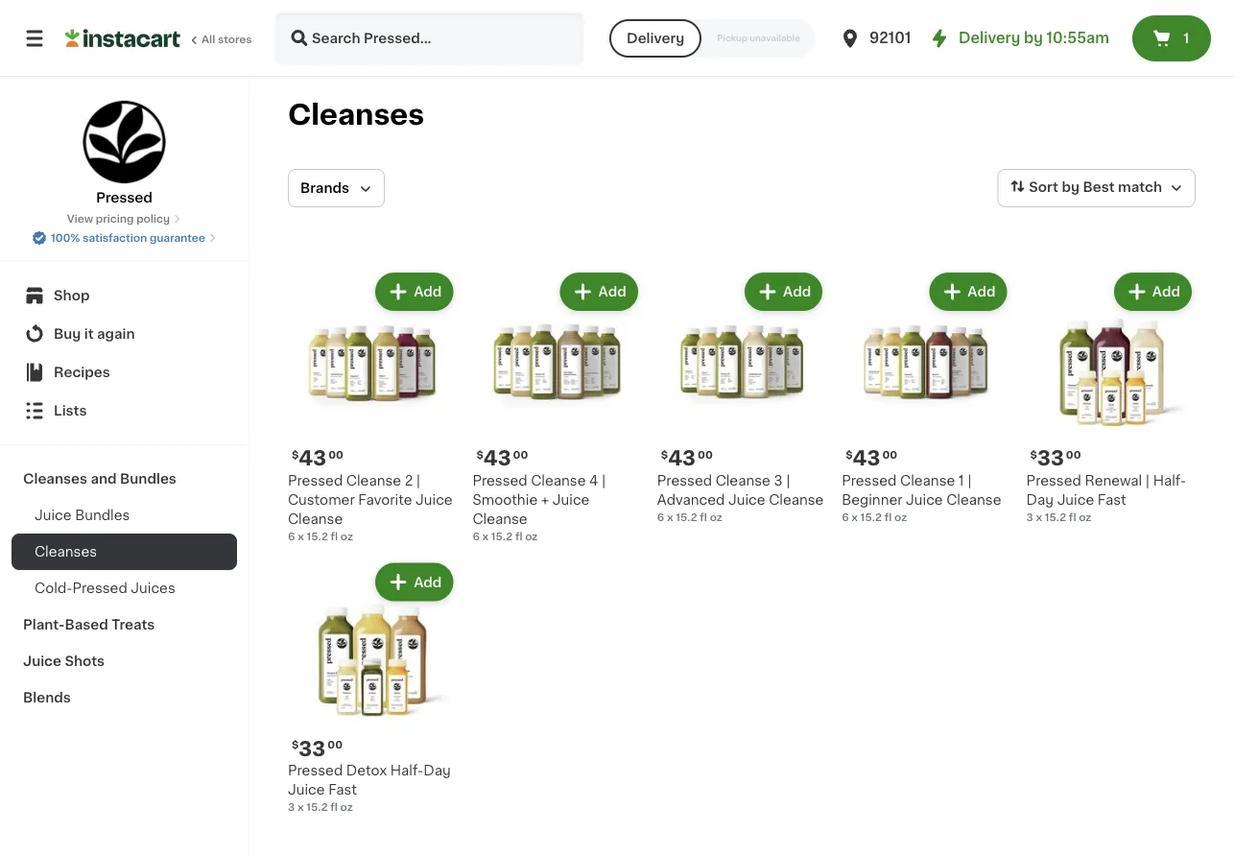 Task type: locate. For each thing, give the bounding box(es) containing it.
fl inside pressed cleanse 3 | advanced juice cleanse 6 x 15.2 fl oz
[[700, 511, 707, 522]]

1 horizontal spatial by
[[1062, 181, 1080, 194]]

cleanses up cold-
[[35, 545, 97, 559]]

half- inside pressed detox half-day juice fast 3 x 15.2 fl oz
[[390, 764, 423, 777]]

sort by
[[1029, 181, 1080, 194]]

1 vertical spatial cleanses
[[23, 472, 87, 486]]

00 up pressed renewal | half- day juice fast 3 x 15.2 fl oz
[[1066, 449, 1081, 460]]

shots
[[65, 655, 105, 668]]

$ up the 'customer'
[[292, 449, 299, 460]]

5 | from the left
[[1146, 474, 1150, 487]]

00 for day
[[1066, 449, 1081, 460]]

1 horizontal spatial 3
[[774, 474, 783, 487]]

1 vertical spatial 33
[[299, 738, 326, 758]]

0 horizontal spatial 33
[[299, 738, 326, 758]]

6 inside pressed cleanse 3 | advanced juice cleanse 6 x 15.2 fl oz
[[657, 511, 664, 522]]

43 for pressed cleanse 4 | smoothie + juice cleanse
[[483, 448, 511, 468]]

half- right "detox"
[[390, 764, 423, 777]]

pressed up beginner
[[842, 474, 897, 487]]

pressed for pressed detox half-day juice fast 3 x 15.2 fl oz
[[288, 764, 343, 777]]

00 up the 'customer'
[[328, 449, 344, 460]]

fast down "detox"
[[328, 783, 357, 796]]

pressed cleanse 2 | customer favorite juice cleanse 6 x 15.2 fl oz
[[288, 474, 453, 541]]

add button for 3
[[747, 274, 821, 309]]

|
[[416, 474, 421, 487], [602, 474, 606, 487], [786, 474, 790, 487], [968, 474, 972, 487], [1146, 474, 1150, 487]]

15.2 inside pressed cleanse 4 | smoothie + juice cleanse 6 x 15.2 fl oz
[[491, 531, 513, 541]]

bundles down and at the left
[[75, 509, 130, 522]]

1 vertical spatial by
[[1062, 181, 1080, 194]]

| inside 'pressed cleanse 2 | customer favorite juice cleanse 6 x 15.2 fl oz'
[[416, 474, 421, 487]]

6 down beginner
[[842, 511, 849, 522]]

oz inside pressed cleanse 4 | smoothie + juice cleanse 6 x 15.2 fl oz
[[525, 531, 538, 541]]

00 up smoothie at the bottom left
[[513, 449, 528, 460]]

x inside pressed detox half-day juice fast 3 x 15.2 fl oz
[[297, 802, 304, 812]]

43 for pressed cleanse 2 | customer favorite juice cleanse
[[299, 448, 327, 468]]

add button
[[377, 274, 451, 309], [562, 274, 636, 309], [747, 274, 821, 309], [931, 274, 1005, 309], [1116, 274, 1190, 309], [377, 565, 451, 599]]

$ 43 00 up smoothie at the bottom left
[[476, 448, 528, 468]]

| for 1
[[968, 474, 972, 487]]

$ 43 00 up beginner
[[846, 448, 897, 468]]

0 horizontal spatial 3
[[288, 802, 295, 812]]

pressed up view pricing policy link
[[96, 191, 152, 204]]

smoothie
[[473, 493, 538, 506]]

bundles up juice bundles link
[[120, 472, 176, 486]]

43
[[299, 448, 327, 468], [483, 448, 511, 468], [668, 448, 696, 468], [853, 448, 880, 468]]

oz down renewal
[[1079, 511, 1091, 522]]

pressed inside pressed cleanse 4 | smoothie + juice cleanse 6 x 15.2 fl oz
[[473, 474, 528, 487]]

1 horizontal spatial half-
[[1153, 474, 1186, 487]]

33
[[1037, 448, 1064, 468], [299, 738, 326, 758]]

detox
[[346, 764, 387, 777]]

add
[[414, 285, 442, 298], [598, 285, 626, 298], [783, 285, 811, 298], [968, 285, 996, 298], [1152, 285, 1180, 298], [414, 575, 442, 589]]

0 vertical spatial $ 33 00
[[1030, 448, 1081, 468]]

6 inside pressed cleanse 1 | beginner juice cleanse 6 x 15.2 fl oz
[[842, 511, 849, 522]]

juice shots link
[[12, 643, 237, 679]]

pressed inside pressed cleanse 1 | beginner juice cleanse 6 x 15.2 fl oz
[[842, 474, 897, 487]]

cleanses inside cleanses and bundles link
[[23, 472, 87, 486]]

x inside 'pressed cleanse 2 | customer favorite juice cleanse 6 x 15.2 fl oz'
[[298, 531, 304, 541]]

favorite
[[358, 493, 412, 506]]

cold-pressed juices link
[[12, 570, 237, 607]]

| inside pressed cleanse 3 | advanced juice cleanse 6 x 15.2 fl oz
[[786, 474, 790, 487]]

view pricing policy link
[[67, 211, 181, 226]]

Search field
[[276, 13, 583, 63]]

day
[[1026, 493, 1054, 506], [423, 764, 451, 777]]

cold-pressed juices
[[35, 582, 175, 595]]

1 | from the left
[[416, 474, 421, 487]]

| for 2
[[416, 474, 421, 487]]

delivery inside "button"
[[627, 32, 684, 45]]

1 horizontal spatial day
[[1026, 493, 1054, 506]]

shop
[[54, 289, 90, 302]]

x inside pressed renewal | half- day juice fast 3 x 15.2 fl oz
[[1036, 511, 1042, 522]]

pressed
[[96, 191, 152, 204], [288, 474, 343, 487], [473, 474, 528, 487], [657, 474, 712, 487], [842, 474, 897, 487], [1026, 474, 1081, 487], [72, 582, 127, 595], [288, 764, 343, 777]]

43 up smoothie at the bottom left
[[483, 448, 511, 468]]

$ for pressed cleanse 2 | customer favorite juice cleanse
[[292, 449, 299, 460]]

15.2 inside pressed detox half-day juice fast 3 x 15.2 fl oz
[[306, 802, 328, 812]]

| inside pressed cleanse 4 | smoothie + juice cleanse 6 x 15.2 fl oz
[[602, 474, 606, 487]]

43 up the 'customer'
[[299, 448, 327, 468]]

1 vertical spatial day
[[423, 764, 451, 777]]

3 43 from the left
[[668, 448, 696, 468]]

delivery by 10:55am link
[[928, 27, 1109, 50]]

4 43 from the left
[[853, 448, 880, 468]]

pressed inside "pressed" link
[[96, 191, 152, 204]]

6 inside 'pressed cleanse 2 | customer favorite juice cleanse 6 x 15.2 fl oz'
[[288, 531, 295, 541]]

pressed up the 'customer'
[[288, 474, 343, 487]]

juice inside 'pressed cleanse 2 | customer favorite juice cleanse 6 x 15.2 fl oz'
[[416, 493, 453, 506]]

0 horizontal spatial fast
[[328, 783, 357, 796]]

$ 33 00 up pressed detox half-day juice fast 3 x 15.2 fl oz
[[292, 738, 343, 758]]

oz inside pressed renewal | half- day juice fast 3 x 15.2 fl oz
[[1079, 511, 1091, 522]]

$ up pressed detox half-day juice fast 3 x 15.2 fl oz
[[292, 739, 299, 750]]

3
[[774, 474, 783, 487], [1026, 511, 1033, 522], [288, 802, 295, 812]]

buy
[[54, 327, 81, 341]]

00 up advanced
[[698, 449, 713, 460]]

pressed left renewal
[[1026, 474, 1081, 487]]

cleanses up the brands dropdown button
[[288, 101, 424, 129]]

pressed inside pressed cleanse 3 | advanced juice cleanse 6 x 15.2 fl oz
[[657, 474, 712, 487]]

juice shots
[[23, 655, 105, 668]]

oz down smoothie at the bottom left
[[525, 531, 538, 541]]

$ 43 00 for pressed cleanse 4 | smoothie + juice cleanse
[[476, 448, 528, 468]]

00 up pressed detox half-day juice fast 3 x 15.2 fl oz
[[328, 739, 343, 750]]

bundles
[[120, 472, 176, 486], [75, 509, 130, 522]]

3 inside pressed detox half-day juice fast 3 x 15.2 fl oz
[[288, 802, 295, 812]]

pressed cleanse 1 | beginner juice cleanse 6 x 15.2 fl oz
[[842, 474, 1001, 522]]

2 vertical spatial 3
[[288, 802, 295, 812]]

oz down "detox"
[[340, 802, 353, 812]]

0 vertical spatial 3
[[774, 474, 783, 487]]

half-
[[1153, 474, 1186, 487], [390, 764, 423, 777]]

33 for pressed renewal | half- day juice fast
[[1037, 448, 1064, 468]]

pressed left "detox"
[[288, 764, 343, 777]]

43 for pressed cleanse 1 | beginner juice cleanse
[[853, 448, 880, 468]]

half- inside pressed renewal | half- day juice fast 3 x 15.2 fl oz
[[1153, 474, 1186, 487]]

fast down renewal
[[1098, 493, 1126, 506]]

by inside field
[[1062, 181, 1080, 194]]

oz inside pressed cleanse 3 | advanced juice cleanse 6 x 15.2 fl oz
[[710, 511, 722, 522]]

43 up advanced
[[668, 448, 696, 468]]

juice
[[416, 493, 453, 506], [553, 493, 590, 506], [728, 493, 765, 506], [906, 493, 943, 506], [1057, 493, 1094, 506], [35, 509, 72, 522], [23, 655, 61, 668], [288, 783, 325, 796]]

6 down the 'customer'
[[288, 531, 295, 541]]

plant-based treats
[[23, 618, 155, 631]]

pressed inside 'pressed cleanse 2 | customer favorite juice cleanse 6 x 15.2 fl oz'
[[288, 474, 343, 487]]

blends
[[23, 691, 71, 704]]

lists link
[[12, 392, 237, 430]]

6 down advanced
[[657, 511, 664, 522]]

pressed inside pressed renewal | half- day juice fast 3 x 15.2 fl oz
[[1026, 474, 1081, 487]]

4 $ 43 00 from the left
[[846, 448, 897, 468]]

$ 43 00 for pressed cleanse 1 | beginner juice cleanse
[[846, 448, 897, 468]]

15.2 inside pressed renewal | half- day juice fast 3 x 15.2 fl oz
[[1045, 511, 1066, 522]]

None search field
[[274, 12, 584, 65]]

delivery
[[959, 31, 1021, 45], [627, 32, 684, 45]]

3 | from the left
[[786, 474, 790, 487]]

cleanses and bundles
[[23, 472, 176, 486]]

plant-
[[23, 618, 65, 631]]

$ 43 00 up advanced
[[661, 448, 713, 468]]

1 $ 43 00 from the left
[[292, 448, 344, 468]]

oz down advanced
[[710, 511, 722, 522]]

2 | from the left
[[602, 474, 606, 487]]

pressed inside pressed detox half-day juice fast 3 x 15.2 fl oz
[[288, 764, 343, 777]]

by left 10:55am
[[1024, 31, 1043, 45]]

2 horizontal spatial 3
[[1026, 511, 1033, 522]]

oz down beginner
[[894, 511, 907, 522]]

2 vertical spatial cleanses
[[35, 545, 97, 559]]

100%
[[51, 233, 80, 243]]

15.2
[[676, 511, 697, 522], [860, 511, 882, 522], [1045, 511, 1066, 522], [307, 531, 328, 541], [491, 531, 513, 541], [306, 802, 328, 812]]

oz
[[710, 511, 722, 522], [894, 511, 907, 522], [1079, 511, 1091, 522], [341, 531, 353, 541], [525, 531, 538, 541], [340, 802, 353, 812]]

6
[[657, 511, 664, 522], [842, 511, 849, 522], [288, 531, 295, 541], [473, 531, 480, 541]]

juice inside pressed cleanse 1 | beginner juice cleanse 6 x 15.2 fl oz
[[906, 493, 943, 506]]

6 down smoothie at the bottom left
[[473, 531, 480, 541]]

0 vertical spatial fast
[[1098, 493, 1126, 506]]

0 vertical spatial half-
[[1153, 474, 1186, 487]]

0 horizontal spatial by
[[1024, 31, 1043, 45]]

| inside pressed cleanse 1 | beginner juice cleanse 6 x 15.2 fl oz
[[968, 474, 972, 487]]

juice inside pressed cleanse 3 | advanced juice cleanse 6 x 15.2 fl oz
[[728, 493, 765, 506]]

33 up pressed renewal | half- day juice fast 3 x 15.2 fl oz
[[1037, 448, 1064, 468]]

3 $ 43 00 from the left
[[661, 448, 713, 468]]

$ up smoothie at the bottom left
[[476, 449, 483, 460]]

0 vertical spatial day
[[1026, 493, 1054, 506]]

$ 43 00
[[292, 448, 344, 468], [476, 448, 528, 468], [661, 448, 713, 468], [846, 448, 897, 468]]

view
[[67, 214, 93, 224]]

beginner
[[842, 493, 903, 506]]

00
[[328, 449, 344, 460], [513, 449, 528, 460], [698, 449, 713, 460], [882, 449, 897, 460], [1066, 449, 1081, 460], [328, 739, 343, 750]]

$ 33 00
[[1030, 448, 1081, 468], [292, 738, 343, 758]]

view pricing policy
[[67, 214, 170, 224]]

| for 3
[[786, 474, 790, 487]]

$
[[292, 449, 299, 460], [476, 449, 483, 460], [661, 449, 668, 460], [846, 449, 853, 460], [1030, 449, 1037, 460], [292, 739, 299, 750]]

cleanses link
[[12, 534, 237, 570]]

pressed detox half-day juice fast 3 x 15.2 fl oz
[[288, 764, 451, 812]]

0 vertical spatial 33
[[1037, 448, 1064, 468]]

plant-based treats link
[[12, 607, 237, 643]]

delivery for delivery
[[627, 32, 684, 45]]

0 horizontal spatial half-
[[390, 764, 423, 777]]

satisfaction
[[83, 233, 147, 243]]

$ 43 00 up the 'customer'
[[292, 448, 344, 468]]

43 up beginner
[[853, 448, 880, 468]]

pricing
[[96, 214, 134, 224]]

cleanses
[[288, 101, 424, 129], [23, 472, 87, 486], [35, 545, 97, 559]]

2
[[405, 474, 413, 487]]

oz inside pressed cleanse 1 | beginner juice cleanse 6 x 15.2 fl oz
[[894, 511, 907, 522]]

0 horizontal spatial day
[[423, 764, 451, 777]]

1 vertical spatial 1
[[959, 474, 964, 487]]

43 for pressed cleanse 3 | advanced juice cleanse
[[668, 448, 696, 468]]

1 vertical spatial $ 33 00
[[292, 738, 343, 758]]

cleanses up the juice bundles
[[23, 472, 87, 486]]

92101
[[869, 31, 911, 45]]

$ up beginner
[[846, 449, 853, 460]]

1 horizontal spatial 33
[[1037, 448, 1064, 468]]

delivery for delivery by 10:55am
[[959, 31, 1021, 45]]

all stores
[[202, 34, 252, 45]]

fl
[[700, 511, 707, 522], [885, 511, 892, 522], [1069, 511, 1076, 522], [331, 531, 338, 541], [515, 531, 523, 541], [330, 802, 338, 812]]

by right sort
[[1062, 181, 1080, 194]]

cold-
[[35, 582, 72, 595]]

100% satisfaction guarantee button
[[32, 226, 217, 246]]

pressed up smoothie at the bottom left
[[473, 474, 528, 487]]

instacart logo image
[[65, 27, 180, 50]]

customer
[[288, 493, 355, 506]]

juice inside pressed renewal | half- day juice fast 3 x 15.2 fl oz
[[1057, 493, 1094, 506]]

add button for 1
[[931, 274, 1005, 309]]

blends link
[[12, 679, 237, 716]]

15.2 inside pressed cleanse 3 | advanced juice cleanse 6 x 15.2 fl oz
[[676, 511, 697, 522]]

$ 33 00 up pressed renewal | half- day juice fast 3 x 15.2 fl oz
[[1030, 448, 1081, 468]]

juice inside pressed detox half-day juice fast 3 x 15.2 fl oz
[[288, 783, 325, 796]]

1 vertical spatial 3
[[1026, 511, 1033, 522]]

best match
[[1083, 181, 1162, 194]]

0 vertical spatial by
[[1024, 31, 1043, 45]]

0 vertical spatial 1
[[1184, 32, 1189, 45]]

day inside pressed detox half-day juice fast 3 x 15.2 fl oz
[[423, 764, 451, 777]]

$ for pressed cleanse 4 | smoothie + juice cleanse
[[476, 449, 483, 460]]

juices
[[131, 582, 175, 595]]

fast inside pressed detox half-day juice fast 3 x 15.2 fl oz
[[328, 783, 357, 796]]

again
[[97, 327, 135, 341]]

15.2 inside pressed cleanse 1 | beginner juice cleanse 6 x 15.2 fl oz
[[860, 511, 882, 522]]

delivery button
[[609, 19, 702, 58]]

1 43 from the left
[[299, 448, 327, 468]]

2 43 from the left
[[483, 448, 511, 468]]

pressed renewal | half- day juice fast 3 x 15.2 fl oz
[[1026, 474, 1186, 522]]

33 up pressed detox half-day juice fast 3 x 15.2 fl oz
[[299, 738, 326, 758]]

Best match Sort by field
[[997, 169, 1196, 207]]

add button for 4
[[562, 274, 636, 309]]

| inside pressed renewal | half- day juice fast 3 x 15.2 fl oz
[[1146, 474, 1150, 487]]

by for delivery
[[1024, 31, 1043, 45]]

oz inside 'pressed cleanse 2 | customer favorite juice cleanse 6 x 15.2 fl oz'
[[341, 531, 353, 541]]

recipes
[[54, 366, 110, 379]]

10:55am
[[1047, 31, 1109, 45]]

fl inside 'pressed cleanse 2 | customer favorite juice cleanse 6 x 15.2 fl oz'
[[331, 531, 338, 541]]

pressed up plant-based treats
[[72, 582, 127, 595]]

cleanse
[[346, 474, 401, 487], [531, 474, 586, 487], [716, 474, 771, 487], [900, 474, 955, 487], [769, 493, 824, 506], [946, 493, 1001, 506], [288, 512, 343, 525], [473, 512, 528, 525]]

2 $ 43 00 from the left
[[476, 448, 528, 468]]

00 up beginner
[[882, 449, 897, 460]]

all
[[202, 34, 215, 45]]

1
[[1184, 32, 1189, 45], [959, 474, 964, 487]]

$ up pressed renewal | half- day juice fast 3 x 15.2 fl oz
[[1030, 449, 1037, 460]]

x
[[667, 511, 673, 522], [852, 511, 858, 522], [1036, 511, 1042, 522], [298, 531, 304, 541], [482, 531, 489, 541], [297, 802, 304, 812]]

1 horizontal spatial delivery
[[959, 31, 1021, 45]]

1 horizontal spatial fast
[[1098, 493, 1126, 506]]

4 | from the left
[[968, 474, 972, 487]]

half- right renewal
[[1153, 474, 1186, 487]]

and
[[91, 472, 117, 486]]

0 horizontal spatial 1
[[959, 474, 964, 487]]

pressed up advanced
[[657, 474, 712, 487]]

day inside pressed renewal | half- day juice fast 3 x 15.2 fl oz
[[1026, 493, 1054, 506]]

0 horizontal spatial delivery
[[627, 32, 684, 45]]

product group
[[288, 269, 457, 544], [473, 269, 642, 544], [657, 269, 826, 524], [842, 269, 1011, 524], [1026, 269, 1196, 524], [288, 559, 457, 815]]

1 horizontal spatial 1
[[1184, 32, 1189, 45]]

by
[[1024, 31, 1043, 45], [1062, 181, 1080, 194]]

cleanses inside cleanses link
[[35, 545, 97, 559]]

1 vertical spatial half-
[[390, 764, 423, 777]]

0 horizontal spatial $ 33 00
[[292, 738, 343, 758]]

1 vertical spatial bundles
[[75, 509, 130, 522]]

$ up advanced
[[661, 449, 668, 460]]

1 horizontal spatial $ 33 00
[[1030, 448, 1081, 468]]

00 for smoothie
[[513, 449, 528, 460]]

stores
[[218, 34, 252, 45]]

pressed for pressed cleanse 3 | advanced juice cleanse 6 x 15.2 fl oz
[[657, 474, 712, 487]]

oz down the 'customer'
[[341, 531, 353, 541]]

fast
[[1098, 493, 1126, 506], [328, 783, 357, 796]]

1 vertical spatial fast
[[328, 783, 357, 796]]

0 vertical spatial cleanses
[[288, 101, 424, 129]]



Task type: describe. For each thing, give the bounding box(es) containing it.
15.2 inside 'pressed cleanse 2 | customer favorite juice cleanse 6 x 15.2 fl oz'
[[307, 531, 328, 541]]

$ for pressed renewal | half- day juice fast
[[1030, 449, 1037, 460]]

recipes link
[[12, 353, 237, 392]]

100% satisfaction guarantee
[[51, 233, 205, 243]]

add for half-
[[414, 575, 442, 589]]

shop link
[[12, 276, 237, 315]]

buy it again
[[54, 327, 135, 341]]

92101 button
[[839, 12, 954, 65]]

pressed for pressed cleanse 1 | beginner juice cleanse 6 x 15.2 fl oz
[[842, 474, 897, 487]]

buy it again link
[[12, 315, 237, 353]]

oz inside pressed detox half-day juice fast 3 x 15.2 fl oz
[[340, 802, 353, 812]]

add button for half-
[[377, 565, 451, 599]]

add button for 2
[[377, 274, 451, 309]]

by for sort
[[1062, 181, 1080, 194]]

best
[[1083, 181, 1115, 194]]

fl inside pressed detox half-day juice fast 3 x 15.2 fl oz
[[330, 802, 338, 812]]

0 vertical spatial bundles
[[120, 472, 176, 486]]

pressed link
[[82, 100, 167, 207]]

service type group
[[609, 19, 816, 58]]

00 for juice
[[328, 739, 343, 750]]

lists
[[54, 404, 87, 417]]

00 for customer
[[328, 449, 344, 460]]

it
[[84, 327, 94, 341]]

guarantee
[[150, 233, 205, 243]]

add for 2
[[414, 285, 442, 298]]

x inside pressed cleanse 3 | advanced juice cleanse 6 x 15.2 fl oz
[[667, 511, 673, 522]]

cleanses and bundles link
[[12, 461, 237, 497]]

$ 43 00 for pressed cleanse 2 | customer favorite juice cleanse
[[292, 448, 344, 468]]

treats
[[112, 618, 155, 631]]

1 button
[[1132, 15, 1211, 61]]

match
[[1118, 181, 1162, 194]]

pressed inside cold-pressed juices link
[[72, 582, 127, 595]]

pressed logo image
[[82, 100, 167, 184]]

brands button
[[288, 169, 385, 207]]

$ for pressed cleanse 3 | advanced juice cleanse
[[661, 449, 668, 460]]

add for 1
[[968, 285, 996, 298]]

1 inside pressed cleanse 1 | beginner juice cleanse 6 x 15.2 fl oz
[[959, 474, 964, 487]]

1 inside button
[[1184, 32, 1189, 45]]

fl inside pressed cleanse 1 | beginner juice cleanse 6 x 15.2 fl oz
[[885, 511, 892, 522]]

add button for |
[[1116, 274, 1190, 309]]

pressed for pressed renewal | half- day juice fast 3 x 15.2 fl oz
[[1026, 474, 1081, 487]]

$ for pressed detox half-day juice fast
[[292, 739, 299, 750]]

juice bundles
[[35, 509, 130, 522]]

$ for pressed cleanse 1 | beginner juice cleanse
[[846, 449, 853, 460]]

x inside pressed cleanse 1 | beginner juice cleanse 6 x 15.2 fl oz
[[852, 511, 858, 522]]

pressed for pressed cleanse 2 | customer favorite juice cleanse 6 x 15.2 fl oz
[[288, 474, 343, 487]]

pressed cleanse 4 | smoothie + juice cleanse 6 x 15.2 fl oz
[[473, 474, 606, 541]]

00 for beginner
[[882, 449, 897, 460]]

$ 33 00 for renewal
[[1030, 448, 1081, 468]]

based
[[65, 618, 108, 631]]

delivery by 10:55am
[[959, 31, 1109, 45]]

add for 3
[[783, 285, 811, 298]]

juice inside pressed cleanse 4 | smoothie + juice cleanse 6 x 15.2 fl oz
[[553, 493, 590, 506]]

3 inside pressed cleanse 3 | advanced juice cleanse 6 x 15.2 fl oz
[[774, 474, 783, 487]]

3 inside pressed renewal | half- day juice fast 3 x 15.2 fl oz
[[1026, 511, 1033, 522]]

pressed for pressed cleanse 4 | smoothie + juice cleanse 6 x 15.2 fl oz
[[473, 474, 528, 487]]

$ 33 00 for detox
[[292, 738, 343, 758]]

advanced
[[657, 493, 725, 506]]

fast inside pressed renewal | half- day juice fast 3 x 15.2 fl oz
[[1098, 493, 1126, 506]]

fl inside pressed cleanse 4 | smoothie + juice cleanse 6 x 15.2 fl oz
[[515, 531, 523, 541]]

00 for advanced
[[698, 449, 713, 460]]

sort
[[1029, 181, 1059, 194]]

4
[[589, 474, 598, 487]]

pressed for pressed
[[96, 191, 152, 204]]

policy
[[136, 214, 170, 224]]

add for |
[[1152, 285, 1180, 298]]

brands
[[300, 181, 349, 195]]

add for 4
[[598, 285, 626, 298]]

pressed cleanse 3 | advanced juice cleanse 6 x 15.2 fl oz
[[657, 474, 824, 522]]

all stores link
[[65, 12, 253, 65]]

fl inside pressed renewal | half- day juice fast 3 x 15.2 fl oz
[[1069, 511, 1076, 522]]

x inside pressed cleanse 4 | smoothie + juice cleanse 6 x 15.2 fl oz
[[482, 531, 489, 541]]

juice bundles link
[[12, 497, 237, 534]]

$ 43 00 for pressed cleanse 3 | advanced juice cleanse
[[661, 448, 713, 468]]

33 for pressed detox half-day juice fast
[[299, 738, 326, 758]]

6 inside pressed cleanse 4 | smoothie + juice cleanse 6 x 15.2 fl oz
[[473, 531, 480, 541]]

renewal
[[1085, 474, 1142, 487]]

+
[[541, 493, 549, 506]]

| for 4
[[602, 474, 606, 487]]



Task type: vqa. For each thing, say whether or not it's contained in the screenshot.
2's Add Button
yes



